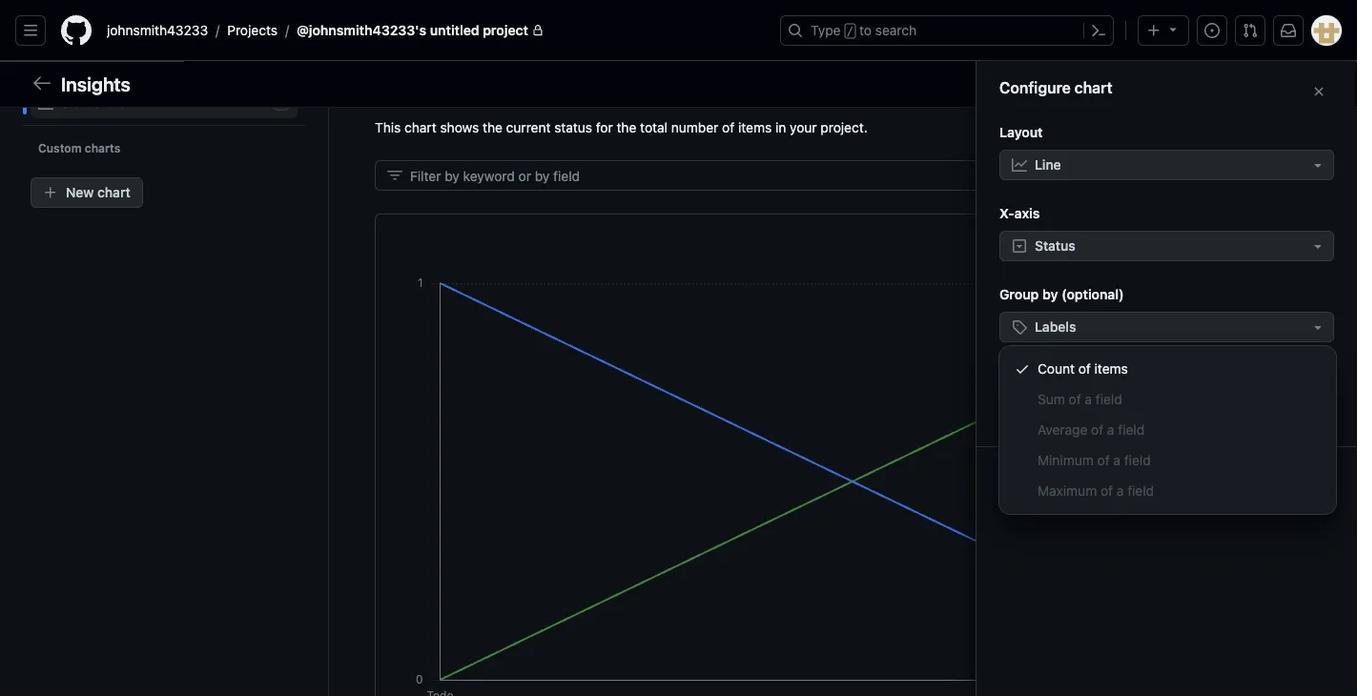 Task type: locate. For each thing, give the bounding box(es) containing it.
of down minimum of a field
[[1101, 483, 1113, 499]]

sc 9kayk9 0 image inside view filters region
[[387, 168, 402, 183]]

axis
[[1014, 205, 1040, 221], [1014, 367, 1039, 383]]

field up minimum of a field
[[1118, 422, 1145, 438]]

chart inside button
[[97, 185, 130, 200]]

field for minimum of a field
[[1124, 453, 1151, 468]]

discard down the minimum of a field radio item at bottom right
[[1129, 477, 1177, 493]]

axis for y-
[[1014, 367, 1039, 383]]

1 vertical spatial items
[[1094, 361, 1128, 377]]

discard button down average of a field radio item
[[1116, 470, 1189, 501]]

layout
[[999, 124, 1043, 140]]

group by (optional)
[[999, 286, 1124, 302]]

1 horizontal spatial discard button
[[1261, 162, 1320, 189]]

chart options image
[[274, 95, 289, 111]]

untitled
[[430, 22, 479, 38]]

1 vertical spatial discard
[[1129, 477, 1177, 493]]

minimum of a field radio item
[[1038, 451, 1321, 470]]

discard down close configuration pane image in the top right of the page
[[1269, 169, 1311, 182]]

1 horizontal spatial discard
[[1269, 169, 1311, 182]]

of for average
[[1091, 422, 1104, 438]]

1 vertical spatial discard button
[[1116, 470, 1189, 501]]

0 horizontal spatial items
[[738, 119, 772, 135]]

0 vertical spatial sc 9kayk9 0 image
[[1304, 76, 1319, 92]]

count of items menu
[[999, 346, 1336, 514]]

/ inside the type / to search
[[847, 25, 854, 38]]

average
[[1038, 422, 1088, 438]]

0 horizontal spatial discard
[[1129, 477, 1177, 493]]

project.
[[821, 119, 868, 135]]

0 vertical spatial axis
[[1014, 205, 1040, 221]]

field inside radio item
[[1118, 422, 1145, 438]]

discard button inside view filters region
[[1261, 162, 1320, 189]]

0 vertical spatial discard button
[[1261, 162, 1320, 189]]

status
[[554, 119, 592, 135]]

of for count
[[1078, 361, 1091, 377]]

1 vertical spatial axis
[[1014, 367, 1039, 383]]

chart for status
[[104, 95, 136, 111]]

sc 9kayk9 0 image
[[1304, 76, 1319, 92], [387, 168, 402, 183]]

1 horizontal spatial items
[[1094, 361, 1128, 377]]

the right shows
[[483, 119, 503, 135]]

items inside radio item
[[1094, 361, 1128, 377]]

a inside radio item
[[1107, 422, 1114, 438]]

issue opened image
[[1205, 23, 1220, 38]]

a up minimum of a field
[[1107, 422, 1114, 438]]

of for maximum
[[1101, 483, 1113, 499]]

axis up sum
[[1014, 367, 1039, 383]]

items left in
[[738, 119, 772, 135]]

search
[[875, 22, 917, 38]]

field down the minimum of a field radio item at bottom right
[[1127, 483, 1154, 499]]

count of items
[[1038, 361, 1128, 377]]

new chart
[[66, 185, 130, 200]]

of inside radio item
[[1078, 361, 1091, 377]]

chart down command palette image
[[1075, 79, 1113, 97]]

items
[[738, 119, 772, 135], [1094, 361, 1128, 377]]

of right sum
[[1069, 392, 1081, 407]]

custom
[[38, 141, 82, 155]]

line chart describing discrete data. it consists of 3 series. the x-axis shows status. the y-axis shows count with a minimum value of 0 and a maximum value of 1. this chart data can only be accessed as a table. image
[[406, 245, 1288, 696]]

0 horizontal spatial the
[[483, 119, 503, 135]]

maximum of a field radio item
[[1038, 482, 1321, 501]]

@johnsmith43233's untitled project link
[[289, 15, 551, 46]]

check image
[[1015, 361, 1030, 377]]

field down average of a field radio item
[[1124, 453, 1151, 468]]

configure chart region
[[0, 61, 1357, 696]]

of inside radio item
[[1091, 422, 1104, 438]]

of up minimum of a field
[[1091, 422, 1104, 438]]

new
[[66, 185, 94, 200]]

/
[[216, 22, 220, 38], [285, 22, 289, 38], [847, 25, 854, 38]]

@johnsmith43233's untitled project
[[297, 22, 528, 38]]

1 horizontal spatial sc 9kayk9 0 image
[[1304, 76, 1319, 92]]

2 the from the left
[[617, 119, 636, 135]]

to
[[859, 22, 872, 38]]

count
[[1038, 361, 1075, 377]]

type / to search
[[811, 22, 917, 38]]

of for minimum
[[1097, 453, 1110, 468]]

/ left 'projects'
[[216, 22, 220, 38]]

discard inside configure chart region
[[1129, 477, 1177, 493]]

of right number
[[722, 119, 735, 135]]

a for average
[[1107, 422, 1114, 438]]

discard button
[[1261, 162, 1320, 189], [1116, 470, 1189, 501]]

discard for discard button in the view filters region
[[1269, 169, 1311, 182]]

field for maximum of a field
[[1127, 483, 1154, 499]]

list
[[99, 15, 769, 46]]

shows
[[440, 119, 479, 135]]

charts
[[85, 141, 121, 155]]

1 horizontal spatial the
[[617, 119, 636, 135]]

triangle down image
[[1165, 21, 1181, 37]]

command palette image
[[1091, 23, 1106, 38]]

2 axis from the top
[[1014, 367, 1039, 383]]

maximum
[[1038, 483, 1097, 499]]

a for sum
[[1085, 392, 1092, 407]]

of right the count
[[1078, 361, 1091, 377]]

0 horizontal spatial discard button
[[1116, 470, 1189, 501]]

a up maximum of a field
[[1113, 453, 1121, 468]]

the right for
[[617, 119, 636, 135]]

of up maximum of a field
[[1097, 453, 1110, 468]]

project navigation
[[0, 61, 1357, 108]]

field inside "radio item"
[[1096, 392, 1122, 407]]

0 horizontal spatial /
[[216, 22, 220, 38]]

discard inside view filters region
[[1269, 169, 1311, 182]]

projects
[[227, 22, 278, 38]]

this
[[375, 119, 401, 135]]

chart
[[1075, 79, 1113, 97], [104, 95, 136, 111], [404, 119, 437, 135], [97, 185, 130, 200]]

status
[[61, 95, 101, 111]]

1 vertical spatial sc 9kayk9 0 image
[[387, 168, 402, 183]]

chart for configure
[[1075, 79, 1113, 97]]

chart inside region
[[1075, 79, 1113, 97]]

chart right status
[[104, 95, 136, 111]]

x-
[[999, 205, 1014, 221]]

a
[[1085, 392, 1092, 407], [1107, 422, 1114, 438], [1113, 453, 1121, 468], [1117, 483, 1124, 499]]

/ left to
[[847, 25, 854, 38]]

a down minimum of a field
[[1117, 483, 1124, 499]]

items up the sum of a field
[[1094, 361, 1128, 377]]

group
[[999, 286, 1039, 302]]

x-axis
[[999, 205, 1040, 221]]

custom charts
[[38, 141, 121, 155]]

insights
[[61, 72, 131, 95]]

the
[[483, 119, 503, 135], [617, 119, 636, 135]]

in
[[775, 119, 786, 135]]

of for sum
[[1069, 392, 1081, 407]]

of inside "radio item"
[[1069, 392, 1081, 407]]

field up average of a field
[[1096, 392, 1122, 407]]

2 horizontal spatial /
[[847, 25, 854, 38]]

chart for new
[[97, 185, 130, 200]]

0 horizontal spatial sc 9kayk9 0 image
[[387, 168, 402, 183]]

a for maximum
[[1117, 483, 1124, 499]]

discard
[[1269, 169, 1311, 182], [1129, 477, 1177, 493]]

/ for johnsmith43233
[[216, 22, 220, 38]]

chart right this
[[404, 119, 437, 135]]

chart right new
[[97, 185, 130, 200]]

discard button down close configuration pane image in the top right of the page
[[1261, 162, 1320, 189]]

of
[[722, 119, 735, 135], [1078, 361, 1091, 377], [1069, 392, 1081, 407], [1091, 422, 1104, 438], [1097, 453, 1110, 468], [1101, 483, 1113, 499]]

close configuration pane image
[[1311, 84, 1327, 99]]

axis down layout
[[1014, 205, 1040, 221]]

field for sum of a field
[[1096, 392, 1122, 407]]

/ right 'projects'
[[285, 22, 289, 38]]

1 axis from the top
[[1014, 205, 1040, 221]]

maximum of a field
[[1038, 483, 1154, 499]]

projects link
[[220, 15, 285, 46]]

0 vertical spatial discard
[[1269, 169, 1311, 182]]

Filter by keyword or by field field
[[410, 161, 1237, 190]]

1 the from the left
[[483, 119, 503, 135]]

a up average of a field
[[1085, 392, 1092, 407]]

a inside "radio item"
[[1085, 392, 1092, 407]]

field
[[1096, 392, 1122, 407], [1118, 422, 1145, 438], [1124, 453, 1151, 468], [1127, 483, 1154, 499]]



Task type: describe. For each thing, give the bounding box(es) containing it.
0 vertical spatial items
[[738, 119, 772, 135]]

total
[[640, 119, 668, 135]]

minimum of a field
[[1038, 453, 1151, 468]]

number
[[671, 119, 718, 135]]

git pull request image
[[1243, 23, 1258, 38]]

your
[[790, 119, 817, 135]]

view filters region
[[375, 160, 1320, 191]]

new chart button
[[31, 177, 143, 208]]

count of items radio item
[[1007, 354, 1329, 384]]

lock image
[[532, 25, 544, 36]]

status chart
[[61, 95, 136, 111]]

(optional)
[[1061, 286, 1124, 302]]

discard button inside configure chart region
[[1116, 470, 1189, 501]]

graph image
[[38, 95, 53, 111]]

y-
[[999, 367, 1014, 383]]

discard for discard button within the configure chart region
[[1129, 477, 1177, 493]]

johnsmith43233 link
[[99, 15, 216, 46]]

sum of a field
[[1038, 392, 1122, 407]]

@johnsmith43233's
[[297, 22, 427, 38]]

status chart link
[[31, 88, 298, 118]]

average of a field radio item
[[1038, 421, 1321, 440]]

a for minimum
[[1113, 453, 1121, 468]]

sum of a field radio item
[[1038, 390, 1321, 409]]

this chart shows the current status for the total number of items in your project.
[[375, 119, 868, 135]]

sum
[[1038, 392, 1065, 407]]

type
[[811, 22, 841, 38]]

list containing johnsmith43233 / projects /
[[99, 15, 769, 46]]

for
[[596, 119, 613, 135]]

homepage image
[[61, 15, 92, 46]]

by
[[1042, 286, 1058, 302]]

johnsmith43233 / projects /
[[107, 22, 289, 38]]

project
[[483, 22, 528, 38]]

sc 9kayk9 0 image inside project navigation
[[1304, 76, 1319, 92]]

configure chart
[[999, 79, 1113, 97]]

notifications image
[[1281, 23, 1296, 38]]

minimum
[[1038, 453, 1094, 468]]

1 horizontal spatial /
[[285, 22, 289, 38]]

/ for type
[[847, 25, 854, 38]]

y-axis
[[999, 367, 1039, 383]]

field for average of a field
[[1118, 422, 1145, 438]]

chart for this
[[404, 119, 437, 135]]

axis for x-
[[1014, 205, 1040, 221]]

return to project view image
[[31, 71, 53, 94]]

johnsmith43233
[[107, 22, 208, 38]]

current
[[506, 119, 551, 135]]

average of a field
[[1038, 422, 1145, 438]]

configure
[[999, 79, 1071, 97]]

plus image
[[1146, 23, 1162, 38]]



Task type: vqa. For each thing, say whether or not it's contained in the screenshot.
"issue opened" 'image'
yes



